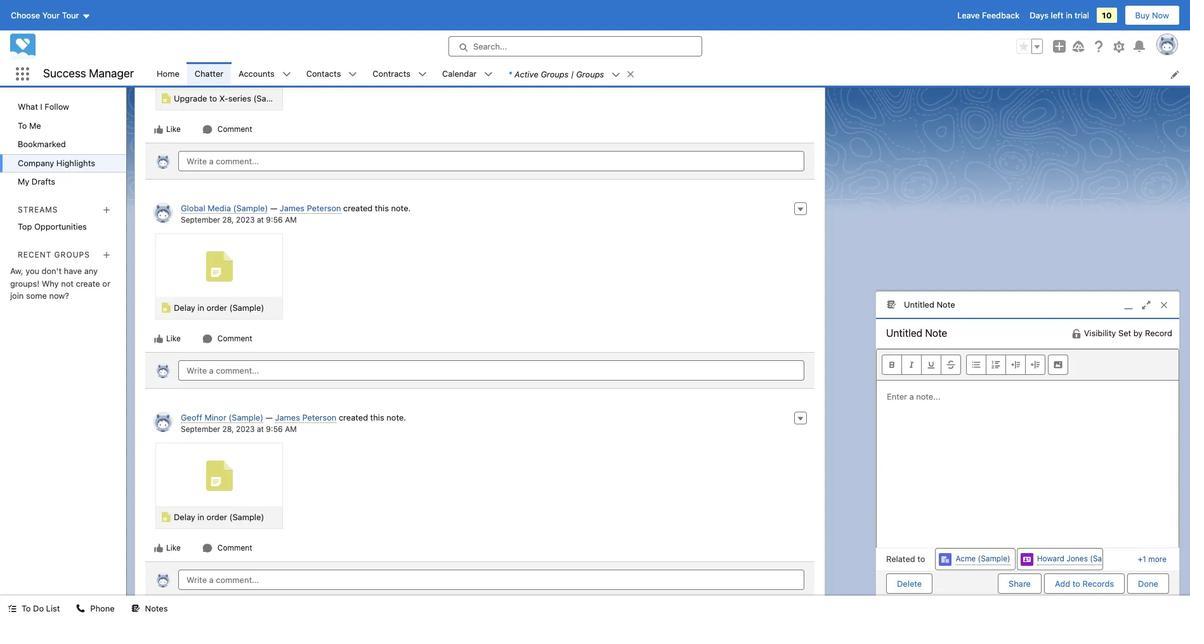 Task type: describe. For each thing, give the bounding box(es) containing it.
(sample) inside geoff minor (sample) — james peterson created this note. september 28, 2023 at 9:56 am
[[229, 412, 263, 422]]

minor
[[205, 412, 226, 422]]

delay for geoff
[[174, 512, 195, 522]]

visibility
[[1084, 328, 1116, 338]]

(sample) inside global media (sample) — james peterson created this note. september 28, 2023 at 9:56 am
[[233, 203, 268, 213]]

choose
[[11, 10, 40, 20]]

delay in order (sample) for media
[[174, 302, 264, 312]]

+ 1 more
[[1138, 554, 1167, 564]]

contracts link
[[365, 62, 418, 86]]

1 comment from the top
[[218, 124, 252, 134]]

comment for media
[[218, 333, 252, 343]]

streams
[[18, 205, 58, 214]]

you
[[25, 266, 39, 276]]

format body element
[[966, 354, 1045, 375]]

join
[[10, 291, 24, 301]]

search... button
[[449, 36, 702, 56]]

leave
[[957, 10, 980, 20]]

some
[[26, 291, 47, 301]]

am for global media (sample)
[[285, 215, 297, 225]]

2 horizontal spatial groups
[[576, 69, 604, 79]]

global
[[181, 203, 205, 213]]

comment button for media
[[202, 333, 253, 344]]

choose your tour
[[11, 10, 79, 20]]

at for global media (sample)
[[257, 215, 264, 225]]

untitled note
[[904, 299, 955, 309]]

streams link
[[18, 205, 58, 214]]

account image
[[939, 553, 952, 566]]

to do list
[[22, 603, 60, 613]]

acme (sample) link
[[956, 553, 1010, 565]]

calendar
[[442, 68, 477, 79]]

james peterson link for geoff minor (sample)
[[275, 412, 336, 423]]

aw, you don't have any groups!
[[10, 266, 98, 288]]

success
[[43, 67, 86, 80]]

contact image
[[1021, 553, 1033, 566]]

|
[[571, 69, 574, 79]]

jones
[[1067, 554, 1088, 563]]

james for geoff minor (sample)
[[275, 412, 300, 422]]

Compose text text field
[[877, 380, 1179, 542]]

share
[[1009, 578, 1031, 588]]

— for geoff minor (sample)
[[266, 412, 273, 422]]

opportunities
[[34, 221, 87, 232]]

28, for media
[[222, 215, 234, 225]]

home
[[157, 68, 179, 79]]

phone button
[[69, 596, 122, 621]]

delay in order (sample) for minor
[[174, 512, 264, 522]]

text default image inside contacts list item
[[349, 70, 357, 79]]

order for media
[[207, 302, 227, 312]]

to do list button
[[0, 596, 67, 621]]

set
[[1118, 328, 1131, 338]]

text default image inside phone button
[[76, 604, 85, 613]]

chatter
[[195, 68, 223, 79]]

9:56 for global media (sample)
[[266, 215, 283, 225]]

active
[[515, 69, 538, 79]]

peterson for global media (sample)
[[307, 203, 341, 213]]

my drafts link
[[0, 173, 126, 191]]

have
[[64, 266, 82, 276]]

media
[[208, 203, 231, 213]]

— for global media (sample)
[[270, 203, 277, 213]]

not
[[61, 278, 74, 288]]

bookmarked link
[[0, 135, 126, 154]]

text default image inside contracts 'list item'
[[418, 70, 427, 79]]

to for to do list
[[22, 603, 31, 613]]

global media (sample) link
[[181, 203, 268, 213]]

highlights
[[56, 158, 95, 168]]

accounts list item
[[231, 62, 299, 86]]

contacts list item
[[299, 62, 365, 86]]

or
[[102, 278, 110, 288]]

your
[[42, 10, 60, 20]]

upgrade
[[174, 93, 207, 103]]

contracts
[[373, 68, 410, 79]]

text default image inside "calendar" list item
[[484, 70, 493, 79]]

don't
[[42, 266, 62, 276]]

untitled note dialog
[[875, 291, 1180, 596]]

to for add
[[1073, 578, 1080, 588]]

what
[[18, 102, 38, 112]]

howard
[[1037, 554, 1064, 563]]

search...
[[473, 41, 507, 51]]

toolbar inside untitled note dialog
[[877, 349, 1179, 380]]

aw,
[[10, 266, 23, 276]]

bookmarked
[[18, 139, 66, 149]]

text default image inside to do list button
[[8, 604, 16, 613]]

record
[[1145, 328, 1172, 338]]

leave feedback
[[957, 10, 1020, 20]]

any
[[84, 266, 98, 276]]

to for upgrade
[[209, 93, 217, 103]]

recent
[[18, 250, 52, 259]]

format text element
[[882, 354, 961, 375]]

what i follow
[[18, 102, 69, 112]]

*
[[508, 69, 512, 79]]

created for global media (sample)
[[343, 203, 373, 213]]

* active groups | groups
[[508, 69, 604, 79]]

1 comment button from the top
[[202, 123, 253, 135]]

september 28, 2023 at 9:56 am link for minor
[[181, 424, 297, 434]]

to for related
[[917, 554, 925, 564]]

contacts link
[[299, 62, 349, 86]]

notes button
[[123, 596, 175, 621]]

order for minor
[[207, 512, 227, 522]]

upgrade to x-series (sample)
[[174, 93, 288, 103]]

top opportunities link
[[0, 218, 126, 236]]

done button
[[1127, 573, 1169, 594]]

in for geoff minor (sample)
[[198, 512, 204, 522]]

text default image inside list item
[[626, 70, 635, 79]]

manager
[[89, 67, 134, 80]]

notes
[[145, 603, 168, 613]]

james peterson image
[[155, 153, 171, 168]]

delete status
[[886, 573, 998, 594]]

to me
[[18, 120, 41, 130]]

add to records
[[1055, 578, 1114, 588]]

james peterson, september 28, 2023 at 9:56 am element containing upgrade to x-series (sample)
[[145, 0, 815, 142]]

buy
[[1135, 10, 1150, 20]]

september 28, 2023 at 9:56 am link for media
[[181, 215, 297, 225]]

leave feedback link
[[957, 10, 1020, 20]]

10
[[1102, 10, 1112, 20]]

create
[[76, 278, 100, 288]]

geoff minor (sample) link
[[181, 412, 263, 423]]

delay for global
[[174, 302, 195, 312]]

like for global
[[166, 333, 181, 343]]

feedback
[[982, 10, 1020, 20]]

untitled
[[904, 299, 934, 309]]

why
[[42, 278, 59, 288]]

write a comment... text field for global media (sample)
[[178, 360, 805, 380]]

choose your tour button
[[10, 5, 91, 25]]

accounts
[[239, 68, 275, 79]]

related to
[[886, 554, 925, 564]]

why not create or join some now?
[[10, 278, 110, 301]]

buy now button
[[1124, 5, 1180, 25]]

tour
[[62, 10, 79, 20]]

chatter link
[[187, 62, 231, 86]]



Task type: vqa. For each thing, say whether or not it's contained in the screenshot.
Other Information
no



Task type: locate. For each thing, give the bounding box(es) containing it.
3 comment button from the top
[[202, 542, 253, 554]]

0 vertical spatial note.
[[391, 203, 411, 213]]

0 vertical spatial comment
[[218, 124, 252, 134]]

2 vertical spatial write a comment... text field
[[178, 569, 805, 590]]

am inside global media (sample) — james peterson created this note. september 28, 2023 at 9:56 am
[[285, 215, 297, 225]]

2023 down the geoff minor (sample) link
[[236, 424, 255, 434]]

0 vertical spatial created
[[343, 203, 373, 213]]

1 vertical spatial 9:56
[[266, 424, 283, 434]]

text default image
[[349, 70, 357, 79], [418, 70, 427, 79], [612, 70, 621, 79], [154, 124, 164, 134], [154, 333, 164, 344], [154, 543, 164, 553], [202, 543, 212, 553], [8, 604, 16, 613]]

2023 down global media (sample) link
[[236, 215, 255, 225]]

1 vertical spatial to
[[22, 603, 31, 613]]

3 james peterson, september 28, 2023 at 9:56 am element from the top
[[145, 404, 815, 561]]

groups left |
[[541, 69, 569, 79]]

note
[[937, 299, 955, 309]]

follow
[[45, 102, 69, 112]]

— right global media (sample) link
[[270, 203, 277, 213]]

(sample)
[[253, 93, 288, 103], [233, 203, 268, 213], [229, 302, 264, 312], [229, 412, 263, 422], [229, 512, 264, 522], [978, 554, 1010, 563], [1090, 554, 1123, 563]]

1 vertical spatial to
[[917, 554, 925, 564]]

2 vertical spatial james peterson, september 28, 2023 at 9:56 am element
[[145, 404, 815, 561]]

this inside global media (sample) — james peterson created this note. september 28, 2023 at 9:56 am
[[375, 203, 389, 213]]

september 28, 2023 at 9:56 am link down global media (sample) link
[[181, 215, 297, 225]]

created
[[343, 203, 373, 213], [339, 412, 368, 422]]

do
[[33, 603, 44, 613]]

now
[[1152, 10, 1169, 20]]

to inside james peterson, september 28, 2023 at 9:56 am element
[[209, 93, 217, 103]]

None text field
[[876, 319, 1007, 347]]

left
[[1051, 10, 1063, 20]]

0 vertical spatial delay in order (sample)
[[174, 302, 264, 312]]

groups!
[[10, 278, 39, 288]]

company
[[18, 158, 54, 168]]

2023 inside geoff minor (sample) — james peterson created this note. september 28, 2023 at 9:56 am
[[236, 424, 255, 434]]

phone
[[90, 603, 115, 613]]

comment
[[218, 124, 252, 134], [218, 333, 252, 343], [218, 543, 252, 552]]

add
[[1055, 578, 1070, 588]]

groups up have
[[54, 250, 90, 259]]

list item containing *
[[501, 62, 641, 86]]

— right the geoff minor (sample) link
[[266, 412, 273, 422]]

james peterson, september 28, 2023 at 9:56 am element
[[145, 0, 815, 142], [145, 194, 815, 352], [145, 404, 815, 561]]

peterson inside global media (sample) — james peterson created this note. september 28, 2023 at 9:56 am
[[307, 203, 341, 213]]

my
[[18, 176, 29, 187]]

at inside global media (sample) — james peterson created this note. september 28, 2023 at 9:56 am
[[257, 215, 264, 225]]

1 delay in order (sample) from the top
[[174, 302, 264, 312]]

0 vertical spatial to
[[209, 93, 217, 103]]

list
[[46, 603, 60, 613]]

1 september from the top
[[181, 215, 220, 225]]

note. for global media (sample)
[[391, 203, 411, 213]]

1
[[1143, 554, 1146, 564]]

like
[[166, 124, 181, 134], [166, 333, 181, 343], [166, 543, 181, 552]]

2023 for media
[[236, 215, 255, 225]]

1 delay from the top
[[174, 302, 195, 312]]

1 vertical spatial comment button
[[202, 333, 253, 344]]

top opportunities
[[18, 221, 87, 232]]

1 vertical spatial peterson
[[302, 412, 336, 422]]

created inside global media (sample) — james peterson created this note. september 28, 2023 at 9:56 am
[[343, 203, 373, 213]]

2 vertical spatial in
[[198, 512, 204, 522]]

text default image inside comment button
[[202, 543, 212, 553]]

2023 inside global media (sample) — james peterson created this note. september 28, 2023 at 9:56 am
[[236, 215, 255, 225]]

1 2023 from the top
[[236, 215, 255, 225]]

1 vertical spatial am
[[285, 424, 297, 434]]

at down the geoff minor (sample) link
[[257, 424, 264, 434]]

0 vertical spatial september 28, 2023 at 9:56 am link
[[181, 215, 297, 225]]

to right add
[[1073, 578, 1080, 588]]

1 vertical spatial —
[[266, 412, 273, 422]]

by
[[1133, 328, 1143, 338]]

2 james peterson, september 28, 2023 at 9:56 am element from the top
[[145, 194, 815, 352]]

1 horizontal spatial to
[[917, 554, 925, 564]]

more
[[1148, 554, 1167, 564]]

like button for geoff minor (sample)
[[153, 542, 181, 554]]

acme
[[956, 554, 976, 563]]

none text field inside untitled note dialog
[[876, 319, 1007, 347]]

to left me
[[18, 120, 27, 130]]

list item
[[501, 62, 641, 86]]

3 comment from the top
[[218, 543, 252, 552]]

0 vertical spatial james peterson, september 28, 2023 at 9:56 am element
[[145, 0, 815, 142]]

to left x-
[[209, 93, 217, 103]]

2 comment from the top
[[218, 333, 252, 343]]

drafts
[[32, 176, 55, 187]]

2 like from the top
[[166, 333, 181, 343]]

28, inside global media (sample) — james peterson created this note. september 28, 2023 at 9:56 am
[[222, 215, 234, 225]]

0 vertical spatial am
[[285, 215, 297, 225]]

note. inside global media (sample) — james peterson created this note. september 28, 2023 at 9:56 am
[[391, 203, 411, 213]]

1 vertical spatial order
[[207, 512, 227, 522]]

2 28, from the top
[[222, 424, 234, 434]]

trial
[[1075, 10, 1089, 20]]

1 vertical spatial this
[[370, 412, 384, 422]]

3 like from the top
[[166, 543, 181, 552]]

howard jones (sample)
[[1037, 554, 1123, 563]]

james peterson image
[[153, 202, 173, 222], [155, 363, 171, 378], [153, 411, 173, 432], [155, 572, 171, 587]]

0 vertical spatial james peterson link
[[280, 203, 341, 213]]

acme (sample)
[[956, 554, 1010, 563]]

group
[[1016, 39, 1043, 54]]

am inside geoff minor (sample) — james peterson created this note. september 28, 2023 at 9:56 am
[[285, 424, 297, 434]]

1 vertical spatial september
[[181, 424, 220, 434]]

this for global media (sample)
[[375, 203, 389, 213]]

groups right |
[[576, 69, 604, 79]]

to me link
[[0, 116, 126, 135]]

geoff minor (sample) — james peterson created this note. september 28, 2023 at 9:56 am
[[181, 412, 406, 434]]

2 september from the top
[[181, 424, 220, 434]]

28, inside geoff minor (sample) — james peterson created this note. september 28, 2023 at 9:56 am
[[222, 424, 234, 434]]

2 like button from the top
[[153, 333, 181, 344]]

1 vertical spatial in
[[198, 302, 204, 312]]

0 vertical spatial in
[[1066, 10, 1072, 20]]

toolbar
[[877, 349, 1179, 380]]

note. inside geoff minor (sample) — james peterson created this note. september 28, 2023 at 9:56 am
[[387, 412, 406, 422]]

1 september 28, 2023 at 9:56 am link from the top
[[181, 215, 297, 225]]

to inside button
[[1073, 578, 1080, 588]]

2 delay from the top
[[174, 512, 195, 522]]

september for geoff
[[181, 424, 220, 434]]

0 vertical spatial 28,
[[222, 215, 234, 225]]

2 vertical spatial like
[[166, 543, 181, 552]]

like for geoff
[[166, 543, 181, 552]]

1 vertical spatial at
[[257, 424, 264, 434]]

at for geoff minor (sample)
[[257, 424, 264, 434]]

2 september 28, 2023 at 9:56 am link from the top
[[181, 424, 297, 434]]

1 vertical spatial comment
[[218, 333, 252, 343]]

contracts list item
[[365, 62, 435, 86]]

28, down the geoff minor (sample) link
[[222, 424, 234, 434]]

0 vertical spatial order
[[207, 302, 227, 312]]

now?
[[49, 291, 69, 301]]

in for global media (sample)
[[198, 302, 204, 312]]

3 like button from the top
[[153, 542, 181, 554]]

1 vertical spatial write a comment... text field
[[178, 360, 805, 380]]

9:56 for geoff minor (sample)
[[266, 424, 283, 434]]

peterson inside geoff minor (sample) — james peterson created this note. september 28, 2023 at 9:56 am
[[302, 412, 336, 422]]

geoff
[[181, 412, 202, 422]]

like button
[[153, 123, 181, 135], [153, 333, 181, 344], [153, 542, 181, 554]]

1 vertical spatial 28,
[[222, 424, 234, 434]]

1 write a comment... text field from the top
[[178, 151, 805, 171]]

james peterson, september 28, 2023 at 9:56 am element containing geoff minor (sample)
[[145, 404, 815, 561]]

to left do
[[22, 603, 31, 613]]

at down global media (sample) link
[[257, 215, 264, 225]]

2 vertical spatial like button
[[153, 542, 181, 554]]

delay in order (sample)
[[174, 302, 264, 312], [174, 512, 264, 522]]

2 vertical spatial to
[[1073, 578, 1080, 588]]

2 am from the top
[[285, 424, 297, 434]]

1 vertical spatial james
[[275, 412, 300, 422]]

2 at from the top
[[257, 424, 264, 434]]

james inside global media (sample) — james peterson created this note. september 28, 2023 at 9:56 am
[[280, 203, 305, 213]]

1 horizontal spatial groups
[[541, 69, 569, 79]]

my drafts
[[18, 176, 55, 187]]

2023 for minor
[[236, 424, 255, 434]]

top
[[18, 221, 32, 232]]

note. for geoff minor (sample)
[[387, 412, 406, 422]]

9:56
[[266, 215, 283, 225], [266, 424, 283, 434]]

2023
[[236, 215, 255, 225], [236, 424, 255, 434]]

comment button for minor
[[202, 542, 253, 554]]

1 vertical spatial james peterson, september 28, 2023 at 9:56 am element
[[145, 194, 815, 352]]

2 horizontal spatial to
[[1073, 578, 1080, 588]]

home link
[[149, 62, 187, 86]]

28, down global media (sample) link
[[222, 215, 234, 225]]

Write a comment... text field
[[178, 151, 805, 171], [178, 360, 805, 380], [178, 569, 805, 590]]

— inside global media (sample) — james peterson created this note. september 28, 2023 at 9:56 am
[[270, 203, 277, 213]]

0 horizontal spatial to
[[209, 93, 217, 103]]

0 vertical spatial delay
[[174, 302, 195, 312]]

list containing home
[[149, 62, 1190, 86]]

global media (sample) — james peterson created this note. september 28, 2023 at 9:56 am
[[181, 203, 411, 225]]

recent groups link
[[18, 250, 90, 259]]

contacts
[[306, 68, 341, 79]]

at inside geoff minor (sample) — james peterson created this note. september 28, 2023 at 9:56 am
[[257, 424, 264, 434]]

order
[[207, 302, 227, 312], [207, 512, 227, 522]]

1 vertical spatial september 28, 2023 at 9:56 am link
[[181, 424, 297, 434]]

1 vertical spatial created
[[339, 412, 368, 422]]

series
[[228, 93, 251, 103]]

9:56 inside geoff minor (sample) — james peterson created this note. september 28, 2023 at 9:56 am
[[266, 424, 283, 434]]

1 order from the top
[[207, 302, 227, 312]]

created for geoff minor (sample)
[[339, 412, 368, 422]]

0 vertical spatial 2023
[[236, 215, 255, 225]]

add to records button
[[1044, 573, 1125, 594]]

text default image inside accounts list item
[[282, 70, 291, 79]]

2 order from the top
[[207, 512, 227, 522]]

0 vertical spatial —
[[270, 203, 277, 213]]

this inside geoff minor (sample) — james peterson created this note. september 28, 2023 at 9:56 am
[[370, 412, 384, 422]]

text default image
[[626, 70, 635, 79], [282, 70, 291, 79], [484, 70, 493, 79], [202, 124, 212, 134], [1071, 328, 1081, 338], [202, 333, 212, 344], [76, 604, 85, 613], [131, 604, 140, 613]]

records
[[1083, 578, 1114, 588]]

comment button
[[202, 123, 253, 135], [202, 333, 253, 344], [202, 542, 253, 554]]

2 write a comment... text field from the top
[[178, 360, 805, 380]]

visibility set by record
[[1084, 328, 1172, 338]]

like button for global media (sample)
[[153, 333, 181, 344]]

related
[[886, 554, 915, 564]]

note.
[[391, 203, 411, 213], [387, 412, 406, 422]]

september 28, 2023 at 9:56 am link down the geoff minor (sample) link
[[181, 424, 297, 434]]

0 horizontal spatial groups
[[54, 250, 90, 259]]

2 delay in order (sample) from the top
[[174, 512, 264, 522]]

this for geoff minor (sample)
[[370, 412, 384, 422]]

september down geoff
[[181, 424, 220, 434]]

1 vertical spatial james peterson link
[[275, 412, 336, 423]]

9:56 inside global media (sample) — james peterson created this note. september 28, 2023 at 9:56 am
[[266, 215, 283, 225]]

0 vertical spatial james
[[280, 203, 305, 213]]

1 am from the top
[[285, 215, 297, 225]]

what i follow link
[[0, 98, 126, 116]]

1 vertical spatial 2023
[[236, 424, 255, 434]]

to for to me
[[18, 120, 27, 130]]

success manager
[[43, 67, 134, 80]]

1 vertical spatial note.
[[387, 412, 406, 422]]

text default image inside the notes button
[[131, 604, 140, 613]]

james peterson link
[[280, 203, 341, 213], [275, 412, 336, 423]]

1 vertical spatial like
[[166, 333, 181, 343]]

am for geoff minor (sample)
[[285, 424, 297, 434]]

september inside geoff minor (sample) — james peterson created this note. september 28, 2023 at 9:56 am
[[181, 424, 220, 434]]

28, for minor
[[222, 424, 234, 434]]

james inside geoff minor (sample) — james peterson created this note. september 28, 2023 at 9:56 am
[[275, 412, 300, 422]]

peterson for geoff minor (sample)
[[302, 412, 336, 422]]

0 vertical spatial at
[[257, 215, 264, 225]]

buy now
[[1135, 10, 1169, 20]]

2 vertical spatial comment
[[218, 543, 252, 552]]

— inside geoff minor (sample) — james peterson created this note. september 28, 2023 at 9:56 am
[[266, 412, 273, 422]]

september
[[181, 215, 220, 225], [181, 424, 220, 434]]

james peterson link for global media (sample)
[[280, 203, 341, 213]]

company highlights link
[[0, 154, 126, 173]]

1 james peterson, september 28, 2023 at 9:56 am element from the top
[[145, 0, 815, 142]]

0 vertical spatial 9:56
[[266, 215, 283, 225]]

1 like from the top
[[166, 124, 181, 134]]

peterson
[[307, 203, 341, 213], [302, 412, 336, 422]]

2 vertical spatial comment button
[[202, 542, 253, 554]]

3 write a comment... text field from the top
[[178, 569, 805, 590]]

september down the global
[[181, 215, 220, 225]]

done
[[1138, 578, 1158, 588]]

1 vertical spatial delay in order (sample)
[[174, 512, 264, 522]]

0 vertical spatial like button
[[153, 123, 181, 135]]

0 vertical spatial comment button
[[202, 123, 253, 135]]

0 vertical spatial this
[[375, 203, 389, 213]]

i
[[40, 102, 42, 112]]

james peterson, september 28, 2023 at 9:56 am element containing global media (sample)
[[145, 194, 815, 352]]

calendar list item
[[435, 62, 501, 86]]

september for global
[[181, 215, 220, 225]]

0 vertical spatial peterson
[[307, 203, 341, 213]]

1 28, from the top
[[222, 215, 234, 225]]

0 vertical spatial like
[[166, 124, 181, 134]]

to inside button
[[22, 603, 31, 613]]

2 9:56 from the top
[[266, 424, 283, 434]]

0 vertical spatial september
[[181, 215, 220, 225]]

in
[[1066, 10, 1072, 20], [198, 302, 204, 312], [198, 512, 204, 522]]

0 vertical spatial write a comment... text field
[[178, 151, 805, 171]]

james for global media (sample)
[[280, 203, 305, 213]]

2 comment button from the top
[[202, 333, 253, 344]]

to right related
[[917, 554, 925, 564]]

1 9:56 from the top
[[266, 215, 283, 225]]

created inside geoff minor (sample) — james peterson created this note. september 28, 2023 at 9:56 am
[[339, 412, 368, 422]]

1 at from the top
[[257, 215, 264, 225]]

list
[[149, 62, 1190, 86]]

1 vertical spatial like button
[[153, 333, 181, 344]]

0 vertical spatial to
[[18, 120, 27, 130]]

comment for minor
[[218, 543, 252, 552]]

+
[[1138, 554, 1143, 564]]

1 vertical spatial delay
[[174, 512, 195, 522]]

2 2023 from the top
[[236, 424, 255, 434]]

write a comment... text field for geoff minor (sample)
[[178, 569, 805, 590]]

1 like button from the top
[[153, 123, 181, 135]]

september inside global media (sample) — james peterson created this note. september 28, 2023 at 9:56 am
[[181, 215, 220, 225]]



